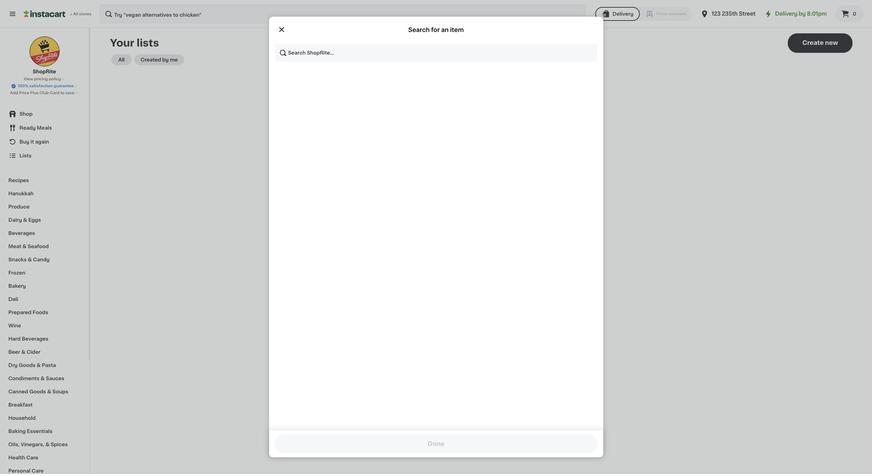 Task type: vqa. For each thing, say whether or not it's contained in the screenshot.
Ct in the Naturally Nested Large Grade AA Eggs 12 ct
no



Task type: locate. For each thing, give the bounding box(es) containing it.
snacks & candy link
[[4, 254, 85, 267]]

1 horizontal spatial delivery
[[775, 11, 798, 16]]

new
[[825, 40, 838, 46]]

lists link
[[4, 149, 85, 163]]

delivery for delivery by 8:01pm
[[775, 11, 798, 16]]

create new
[[803, 40, 838, 46]]

0 vertical spatial beverages
[[8, 231, 35, 236]]

baking essentials
[[8, 430, 52, 435]]

prepared
[[8, 311, 31, 315]]

8:01pm
[[807, 11, 827, 16]]

prepared foods
[[8, 311, 48, 315]]

& right beer
[[21, 350, 25, 355]]

beer & cider
[[8, 350, 40, 355]]

100% satisfaction guarantee button
[[11, 82, 78, 89]]

your
[[110, 38, 134, 48]]

card
[[50, 91, 59, 95]]

100%
[[18, 84, 28, 88]]

wine link
[[4, 320, 85, 333]]

None search field
[[275, 43, 598, 63]]

all button
[[111, 54, 132, 65]]

care
[[26, 456, 38, 461], [32, 469, 44, 474]]

recipes
[[8, 178, 29, 183]]

0 horizontal spatial delivery
[[613, 11, 634, 16]]

dairy
[[8, 218, 22, 223]]

canned goods & soups link
[[4, 386, 85, 399]]

100% satisfaction guarantee
[[18, 84, 74, 88]]

goods for dry
[[19, 364, 35, 368]]

street
[[739, 11, 756, 16]]

buy
[[20, 140, 29, 145]]

& left candy
[[28, 258, 32, 263]]

care down health care 'link'
[[32, 469, 44, 474]]

personal
[[8, 469, 30, 474]]

0 vertical spatial care
[[26, 456, 38, 461]]

frozen link
[[4, 267, 85, 280]]

deli link
[[4, 293, 85, 306]]

by left 8:01pm
[[799, 11, 806, 16]]

shoprite logo image
[[29, 36, 60, 67]]

produce link
[[4, 201, 85, 214]]

1 horizontal spatial by
[[799, 11, 806, 16]]

meat
[[8, 244, 21, 249]]

all left 'stores'
[[73, 12, 78, 16]]

care down vinegars,
[[26, 456, 38, 461]]

0 horizontal spatial all
[[73, 12, 78, 16]]

your lists
[[110, 38, 159, 48]]

pasta
[[42, 364, 56, 368]]

health care link
[[4, 452, 85, 465]]

buy it again link
[[4, 135, 85, 149]]

dry goods & pasta link
[[4, 359, 85, 373]]

cider
[[27, 350, 40, 355]]

again
[[35, 140, 49, 145]]

breakfast
[[8, 403, 33, 408]]

baking
[[8, 430, 26, 435]]

eggs
[[28, 218, 41, 223]]

by left "me" in the left top of the page
[[162, 57, 169, 62]]

0 vertical spatial by
[[799, 11, 806, 16]]

add
[[10, 91, 18, 95]]

bakery link
[[4, 280, 85, 293]]

1 vertical spatial beverages
[[22, 337, 48, 342]]

delivery
[[775, 11, 798, 16], [613, 11, 634, 16]]

None search field
[[100, 4, 586, 24]]

by
[[799, 11, 806, 16], [162, 57, 169, 62]]

condiments & sauces
[[8, 377, 64, 382]]

& left spices
[[45, 443, 49, 448]]

goods
[[19, 364, 35, 368], [29, 390, 46, 395]]

wine
[[8, 324, 21, 329]]

0 vertical spatial goods
[[19, 364, 35, 368]]

1 vertical spatial goods
[[29, 390, 46, 395]]

beverages
[[8, 231, 35, 236], [22, 337, 48, 342]]

0 horizontal spatial by
[[162, 57, 169, 62]]

canned goods & soups
[[8, 390, 68, 395]]

lists
[[137, 38, 159, 48]]

hard beverages link
[[4, 333, 85, 346]]

all inside all button
[[118, 57, 125, 62]]

hard
[[8, 337, 21, 342]]

care inside 'link'
[[26, 456, 38, 461]]

goods down the condiments & sauces
[[29, 390, 46, 395]]

1 horizontal spatial all
[[118, 57, 125, 62]]

deli
[[8, 297, 18, 302]]

0 vertical spatial all
[[73, 12, 78, 16]]

goods for canned
[[29, 390, 46, 395]]

instacart logo image
[[24, 10, 65, 18]]

household link
[[4, 412, 85, 426]]

for
[[431, 27, 440, 33]]

it
[[31, 140, 34, 145]]

pricing
[[34, 77, 48, 81]]

all inside all stores link
[[73, 12, 78, 16]]

by inside delivery by 8:01pm link
[[799, 11, 806, 16]]

bakery
[[8, 284, 26, 289]]

baking essentials link
[[4, 426, 85, 439]]

goods down "beer & cider"
[[19, 364, 35, 368]]

stores
[[79, 12, 91, 16]]

shop
[[20, 112, 33, 117]]

delivery inside 'button'
[[613, 11, 634, 16]]

add price plus club card to save link
[[10, 91, 79, 96]]

1 vertical spatial by
[[162, 57, 169, 62]]

beverages down dairy & eggs
[[8, 231, 35, 236]]

produce
[[8, 205, 30, 210]]

delivery by 8:01pm
[[775, 11, 827, 16]]

search for an item dialog
[[269, 17, 603, 458]]

1 vertical spatial care
[[32, 469, 44, 474]]

none search field inside search for an item dialog
[[275, 43, 598, 63]]

Search ShopRite... field
[[275, 43, 598, 63]]

all for all
[[118, 57, 125, 62]]

by for delivery
[[799, 11, 806, 16]]

1 vertical spatial all
[[118, 57, 125, 62]]

beverages up cider
[[22, 337, 48, 342]]

by inside created by me button
[[162, 57, 169, 62]]

&
[[23, 218, 27, 223], [22, 244, 27, 249], [28, 258, 32, 263], [21, 350, 25, 355], [37, 364, 41, 368], [41, 377, 45, 382], [47, 390, 51, 395], [45, 443, 49, 448]]

all down your
[[118, 57, 125, 62]]



Task type: describe. For each thing, give the bounding box(es) containing it.
candy
[[33, 258, 50, 263]]

beverages link
[[4, 227, 85, 240]]

oils, vinegars, & spices
[[8, 443, 68, 448]]

soups
[[52, 390, 68, 395]]

guarantee
[[54, 84, 74, 88]]

seafood
[[28, 244, 49, 249]]

create
[[803, 40, 824, 46]]

club
[[40, 91, 49, 95]]

created
[[141, 57, 161, 62]]

essentials
[[27, 430, 52, 435]]

235th
[[722, 11, 738, 16]]

all for all stores
[[73, 12, 78, 16]]

snacks & candy
[[8, 258, 50, 263]]

condiments
[[8, 377, 39, 382]]

created by me
[[141, 57, 178, 62]]

buy it again
[[20, 140, 49, 145]]

dry goods & pasta
[[8, 364, 56, 368]]

price
[[19, 91, 29, 95]]

household
[[8, 416, 36, 421]]

dairy & eggs link
[[4, 214, 85, 227]]

0
[[853, 11, 856, 16]]

123 235th street
[[712, 11, 756, 16]]

meat & seafood
[[8, 244, 49, 249]]

beer & cider link
[[4, 346, 85, 359]]

policy
[[49, 77, 61, 81]]

hard beverages
[[8, 337, 48, 342]]

shoprite
[[33, 69, 56, 74]]

condiments & sauces link
[[4, 373, 85, 386]]

delivery button
[[595, 7, 640, 21]]

& left sauces
[[41, 377, 45, 382]]

search for an item
[[408, 27, 464, 33]]

view
[[24, 77, 33, 81]]

foods
[[33, 311, 48, 315]]

recipes link
[[4, 174, 85, 187]]

& left soups
[[47, 390, 51, 395]]

& left eggs
[[23, 218, 27, 223]]

breakfast link
[[4, 399, 85, 412]]

dry
[[8, 364, 18, 368]]

service type group
[[595, 7, 692, 21]]

care for personal care
[[32, 469, 44, 474]]

created by me button
[[134, 54, 184, 65]]

search
[[408, 27, 430, 33]]

0 button
[[835, 6, 864, 22]]

delivery by 8:01pm link
[[764, 10, 827, 18]]

spices
[[51, 443, 68, 448]]

health
[[8, 456, 25, 461]]

me
[[170, 57, 178, 62]]

dairy & eggs
[[8, 218, 41, 223]]

123
[[712, 11, 721, 16]]

satisfaction
[[29, 84, 53, 88]]

to
[[60, 91, 64, 95]]

all stores
[[73, 12, 91, 16]]

an
[[441, 27, 449, 33]]

oils,
[[8, 443, 20, 448]]

view pricing policy link
[[24, 77, 65, 82]]

shop link
[[4, 107, 85, 121]]

health care
[[8, 456, 38, 461]]

care for health care
[[26, 456, 38, 461]]

frozen
[[8, 271, 25, 276]]

plus
[[30, 91, 39, 95]]

& left pasta
[[37, 364, 41, 368]]

hanukkah
[[8, 192, 34, 196]]

123 235th street button
[[701, 4, 756, 24]]

canned
[[8, 390, 28, 395]]

vinegars,
[[21, 443, 44, 448]]

beer
[[8, 350, 20, 355]]

add price plus club card to save
[[10, 91, 74, 95]]

all stores link
[[24, 4, 92, 24]]

item
[[450, 27, 464, 33]]

shoprite link
[[29, 36, 60, 75]]

view pricing policy
[[24, 77, 61, 81]]

lists
[[20, 154, 31, 158]]

beverages inside hard beverages link
[[22, 337, 48, 342]]

& right meat on the left bottom of page
[[22, 244, 27, 249]]

by for created
[[162, 57, 169, 62]]

create new button
[[788, 33, 853, 53]]

snacks
[[8, 258, 27, 263]]

personal care link
[[4, 465, 85, 475]]

save
[[65, 91, 74, 95]]

delivery for delivery
[[613, 11, 634, 16]]

beverages inside beverages 'link'
[[8, 231, 35, 236]]

personal care
[[8, 469, 44, 474]]

meat & seafood link
[[4, 240, 85, 254]]



